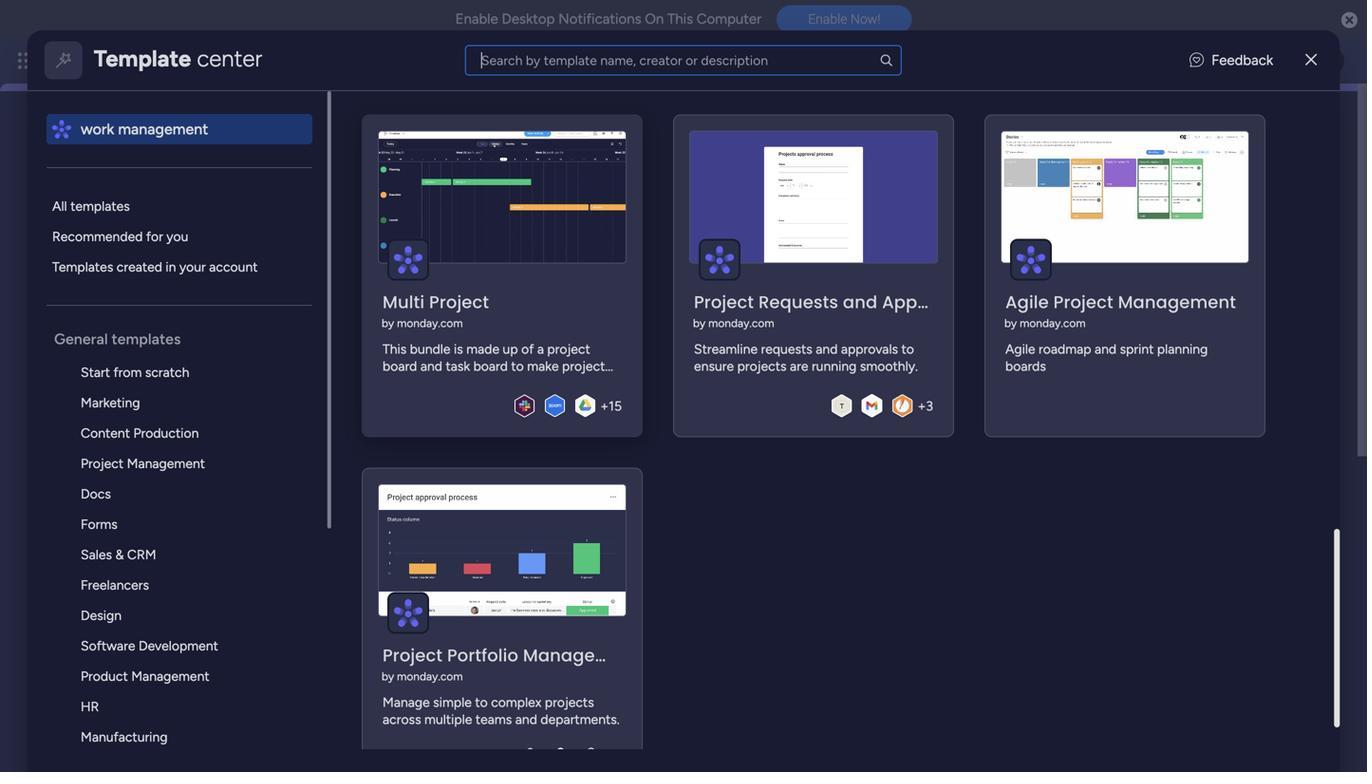 Task type: describe. For each thing, give the bounding box(es) containing it.
template center
[[94, 45, 262, 72]]

product
[[81, 668, 128, 684]]

feedback link
[[1190, 50, 1274, 71]]

by inside agile project management by monday.com
[[1004, 316, 1017, 330]]

projects inside manage simple to complex projects across multiple teams and departments.
[[545, 694, 594, 710]]

v2 user feedback image
[[1190, 50, 1204, 71]]

enable for enable now!
[[808, 11, 848, 27]]

advanced
[[228, 327, 286, 343]]

enable desktop notifications on this computer
[[455, 10, 762, 28]]

forms
[[81, 516, 117, 532]]

by inside multi project by monday.com
[[382, 316, 394, 330]]

design
[[81, 607, 121, 623]]

requests
[[761, 341, 812, 357]]

allows
[[601, 327, 638, 343]]

general
[[54, 330, 108, 348]]

product
[[427, 256, 488, 277]]

close image
[[1306, 53, 1317, 67]]

sales
[[81, 546, 112, 563]]

agile for roadmap
[[1005, 341, 1035, 357]]

software
[[81, 638, 135, 654]]

getting
[[276, 497, 335, 517]]

content
[[81, 425, 130, 441]]

development
[[138, 638, 218, 654]]

to down everyday
[[667, 327, 679, 343]]

across
[[383, 711, 421, 727]]

from
[[113, 364, 142, 380]]

welcome
[[267, 138, 331, 156]]

streamline
[[694, 341, 758, 357]]

this
[[668, 10, 693, 28]]

are
[[790, 358, 808, 374]]

recommended for you
[[52, 228, 188, 245]]

work management
[[81, 120, 208, 138]]

dapulse close image
[[1342, 11, 1358, 30]]

agile roadmap and sprint planning boards
[[1005, 341, 1208, 374]]

and down processes,
[[368, 347, 390, 363]]

monday.com inside agile project management by monday.com
[[1020, 316, 1086, 330]]

start from scratch
[[81, 364, 189, 380]]

templates created in your account
[[52, 259, 258, 275]]

content production
[[81, 425, 199, 441]]

by inside project requests and approvals by monday.com
[[693, 316, 706, 330]]

multi project by monday.com
[[382, 290, 489, 330]]

run
[[304, 307, 323, 323]]

achieve
[[393, 347, 439, 363]]

from
[[592, 307, 622, 323]]

welcome to work management
[[267, 138, 522, 188]]

general templates
[[54, 330, 181, 348]]

marketing
[[81, 395, 140, 411]]

&
[[115, 546, 124, 563]]

and inside "streamline requests and approvals to ensure projects are running smoothly."
[[816, 341, 838, 357]]

list box containing work management
[[46, 91, 331, 772]]

explore element
[[46, 191, 327, 282]]

goals.
[[485, 347, 519, 363]]

production
[[133, 425, 199, 441]]

feedback
[[1212, 52, 1274, 69]]

and left run
[[278, 307, 300, 323]]

requests
[[758, 290, 838, 314]]

work management product
[[281, 256, 488, 277]]

project for requests
[[694, 290, 754, 314]]

and inside agile roadmap and sprint planning boards
[[1095, 341, 1117, 357]]

manage simple to complex projects across multiple teams and departments.
[[383, 694, 620, 727]]

project management
[[81, 455, 205, 471]]

complex
[[491, 694, 541, 710]]

+ 15
[[600, 398, 622, 414]]

project for management
[[81, 455, 123, 471]]

help image
[[1244, 51, 1263, 70]]

planning
[[1157, 341, 1208, 357]]

and inside project requests and approvals by monday.com
[[843, 290, 878, 314]]

agile project management by monday.com
[[1004, 290, 1236, 330]]

invite button
[[1057, 139, 1154, 177]]

processes,
[[370, 327, 433, 343]]

in inside explore "element"
[[165, 259, 176, 275]]

management inside list box
[[118, 120, 208, 138]]

explore
[[243, 392, 288, 408]]

management inside agile project management by monday.com
[[1118, 290, 1236, 314]]

explore work management templates
[[243, 392, 464, 408]]

smarter,
[[316, 347, 365, 363]]

simple
[[433, 694, 472, 710]]

with
[[398, 497, 432, 517]]

in inside manage and run all aspects of your work in one unified place. from everyday tasks, to advanced projects, and processes, monday work management allows you to connect the dots, work smarter, and achieve shared goals.
[[470, 307, 480, 323]]

unified
[[509, 307, 550, 323]]

created
[[116, 259, 162, 275]]

project portfolio management by monday.com
[[382, 643, 641, 683]]

docs
[[81, 486, 111, 502]]

enable now! button
[[777, 5, 912, 33]]

templates inside button
[[405, 392, 464, 408]]

all
[[326, 307, 339, 323]]

monday.com inside multi project by monday.com
[[397, 316, 463, 330]]

running
[[812, 358, 857, 374]]

projects,
[[289, 327, 341, 343]]

aspects
[[342, 307, 389, 323]]

you inside manage and run all aspects of your work in one unified place. from everyday tasks, to advanced projects, and processes, monday work management allows you to connect the dots, work smarter, and achieve shared goals.
[[641, 327, 663, 343]]

and inside manage simple to complex projects across multiple teams and departments.
[[515, 711, 537, 727]]

boards
[[1005, 358, 1046, 374]]

your inside manage and run all aspects of your work in one unified place. from everyday tasks, to advanced projects, and processes, monday work management allows you to connect the dots, work smarter, and achieve shared goals.
[[408, 307, 434, 323]]

for
[[146, 228, 163, 245]]

started
[[339, 497, 394, 517]]

dots,
[[251, 347, 281, 363]]



Task type: vqa. For each thing, say whether or not it's contained in the screenshot.
Recommended for you
yes



Task type: locate. For each thing, give the bounding box(es) containing it.
work inside button
[[291, 392, 320, 408]]

to inside "streamline requests and approvals to ensure projects are running smoothly."
[[901, 341, 914, 357]]

departments.
[[540, 711, 620, 727]]

work inside welcome to work management
[[267, 151, 334, 188]]

work inside list box
[[81, 120, 114, 138]]

streamline requests and approvals to ensure projects are running smoothly.
[[694, 341, 918, 374]]

search image
[[879, 53, 894, 68]]

connect
[[683, 327, 732, 343]]

monday.com inside project requests and approvals by monday.com
[[708, 316, 774, 330]]

1 horizontal spatial you
[[641, 327, 663, 343]]

monday.com up roadmap
[[1020, 316, 1086, 330]]

0 horizontal spatial your
[[179, 259, 206, 275]]

to
[[334, 138, 349, 156], [719, 307, 732, 323], [667, 327, 679, 343], [901, 341, 914, 357], [475, 694, 488, 710]]

start
[[81, 364, 110, 380]]

management down development
[[131, 668, 209, 684]]

place.
[[554, 307, 588, 323]]

+ for project requests and approvals
[[918, 398, 926, 414]]

0 vertical spatial monday
[[85, 50, 150, 71]]

by inside 'project portfolio management by monday.com'
[[382, 670, 394, 683]]

management inside button
[[323, 392, 401, 408]]

project inside work management templates element
[[81, 455, 123, 471]]

now!
[[851, 11, 881, 27]]

in
[[165, 259, 176, 275], [470, 307, 480, 323]]

multi
[[383, 290, 425, 314]]

project
[[429, 290, 489, 314], [694, 290, 754, 314], [1054, 290, 1114, 314], [81, 455, 123, 471], [383, 643, 442, 668]]

project up connect
[[694, 290, 754, 314]]

crm
[[127, 546, 156, 563]]

1 horizontal spatial your
[[408, 307, 434, 323]]

work inside dropdown button
[[436, 497, 473, 517]]

and up the running
[[816, 341, 838, 357]]

monday.com up streamline
[[708, 316, 774, 330]]

project requests and approvals by monday.com
[[693, 290, 971, 330]]

15
[[609, 398, 622, 414]]

agile inside agile roadmap and sprint planning boards
[[1005, 341, 1035, 357]]

agile
[[1005, 290, 1049, 314], [1005, 341, 1035, 357]]

desktop
[[502, 10, 555, 28]]

your right of
[[408, 307, 434, 323]]

to up smoothly.
[[901, 341, 914, 357]]

projects up departments.
[[545, 694, 594, 710]]

+ down smoothly.
[[918, 398, 926, 414]]

explore work management templates button
[[228, 385, 479, 415]]

monday inside manage and run all aspects of your work in one unified place. from everyday tasks, to advanced projects, and processes, monday work management allows you to connect the dots, work smarter, and achieve shared goals.
[[436, 327, 484, 343]]

manage and run all aspects of your work in one unified place. from everyday tasks, to advanced projects, and processes, monday work management allows you to connect the dots, work smarter, and achieve shared goals.
[[228, 307, 732, 363]]

management inside 'project portfolio management by monday.com'
[[523, 643, 641, 668]]

project inside multi project by monday.com
[[429, 290, 489, 314]]

by up across
[[382, 670, 394, 683]]

0 horizontal spatial projects
[[545, 694, 594, 710]]

management inside manage and run all aspects of your work in one unified place. from everyday tasks, to advanced projects, and processes, monday work management allows you to connect the dots, work smarter, and achieve shared goals.
[[520, 327, 598, 343]]

getting started with work management button
[[205, 470, 1153, 545]]

0 vertical spatial in
[[165, 259, 176, 275]]

0 horizontal spatial manage
[[228, 307, 275, 323]]

on
[[645, 10, 664, 28]]

of
[[392, 307, 405, 323]]

computer
[[697, 10, 762, 28]]

getting started with work management
[[276, 497, 578, 517]]

your left account
[[179, 259, 206, 275]]

and down the aspects on the left
[[345, 327, 366, 343]]

by up boards
[[1004, 316, 1017, 330]]

john smith image
[[1314, 46, 1345, 76]]

management up 'planning' on the right top of page
[[1118, 290, 1236, 314]]

projects down requests
[[737, 358, 787, 374]]

approvals
[[841, 341, 898, 357]]

and left sprint
[[1095, 341, 1117, 357]]

management down production
[[127, 455, 205, 471]]

enable now!
[[808, 11, 881, 27]]

and down complex
[[515, 711, 537, 727]]

monday.com up 'simple'
[[397, 670, 463, 683]]

1 horizontal spatial in
[[470, 307, 480, 323]]

manage for manage simple to complex projects across multiple teams and departments.
[[383, 694, 430, 710]]

1 vertical spatial templates
[[111, 330, 181, 348]]

manage for manage and run all aspects of your work in one unified place. from everyday tasks, to advanced projects, and processes, monday work management allows you to connect the dots, work smarter, and achieve shared goals.
[[228, 307, 275, 323]]

+ 3
[[918, 398, 933, 414]]

freelancers
[[81, 577, 149, 593]]

portfolio
[[447, 643, 518, 668]]

0 vertical spatial your
[[179, 259, 206, 275]]

everyday
[[625, 307, 679, 323]]

sales & crm
[[81, 546, 156, 563]]

0 horizontal spatial enable
[[455, 10, 498, 28]]

2 + from the left
[[918, 398, 926, 414]]

center
[[197, 45, 262, 72]]

project inside 'project portfolio management by monday.com'
[[383, 643, 442, 668]]

1 horizontal spatial manage
[[383, 694, 430, 710]]

to right tasks,
[[719, 307, 732, 323]]

monday work management
[[85, 50, 295, 71]]

management up departments.
[[523, 643, 641, 668]]

enable for enable desktop notifications on this computer
[[455, 10, 498, 28]]

to right welcome
[[334, 138, 349, 156]]

all
[[52, 198, 67, 214]]

templates inside explore "element"
[[70, 198, 130, 214]]

projects inside "streamline requests and approvals to ensure projects are running smoothly."
[[737, 358, 787, 374]]

2 vertical spatial templates
[[405, 392, 464, 408]]

by
[[382, 316, 394, 330], [693, 316, 706, 330], [1004, 316, 1017, 330], [382, 670, 394, 683]]

1 vertical spatial you
[[641, 327, 663, 343]]

your inside explore "element"
[[179, 259, 206, 275]]

recommended
[[52, 228, 143, 245]]

1 horizontal spatial +
[[918, 398, 926, 414]]

project up roadmap
[[1054, 290, 1114, 314]]

multiple
[[424, 711, 472, 727]]

1 horizontal spatial projects
[[737, 358, 787, 374]]

general templates heading
[[54, 329, 327, 349]]

invite
[[1100, 149, 1138, 167]]

agile up boards
[[1005, 341, 1035, 357]]

0 horizontal spatial you
[[166, 228, 188, 245]]

project inside agile project management by monday.com
[[1054, 290, 1114, 314]]

all templates
[[52, 198, 130, 214]]

roadmap
[[1039, 341, 1091, 357]]

+
[[600, 398, 609, 414], [918, 398, 926, 414]]

monday.com down multi
[[397, 316, 463, 330]]

1 + from the left
[[600, 398, 609, 414]]

1 vertical spatial manage
[[383, 694, 430, 710]]

project for portfolio
[[383, 643, 442, 668]]

0 vertical spatial templates
[[70, 198, 130, 214]]

list box
[[46, 91, 331, 772]]

you right for
[[166, 228, 188, 245]]

monday up shared
[[436, 327, 484, 343]]

template
[[94, 45, 191, 72]]

templates for all templates
[[70, 198, 130, 214]]

project down content
[[81, 455, 123, 471]]

monday.com inside 'project portfolio management by monday.com'
[[397, 670, 463, 683]]

management inside welcome to work management
[[342, 151, 522, 188]]

0 vertical spatial agile
[[1005, 290, 1049, 314]]

management inside dropdown button
[[477, 497, 578, 517]]

1 vertical spatial your
[[408, 307, 434, 323]]

teams
[[475, 711, 512, 727]]

by down multi
[[382, 316, 394, 330]]

and up approvals
[[843, 290, 878, 314]]

monday.com
[[397, 316, 463, 330], [708, 316, 774, 330], [1020, 316, 1086, 330], [397, 670, 463, 683]]

1 agile from the top
[[1005, 290, 1049, 314]]

projects
[[737, 358, 787, 374], [545, 694, 594, 710]]

to inside welcome to work management
[[334, 138, 349, 156]]

templates for general templates
[[111, 330, 181, 348]]

0 vertical spatial you
[[166, 228, 188, 245]]

in right the created
[[165, 259, 176, 275]]

agile up roadmap
[[1005, 290, 1049, 314]]

manage inside manage and run all aspects of your work in one unified place. from everyday tasks, to advanced projects, and processes, monday work management allows you to connect the dots, work smarter, and achieve shared goals.
[[228, 307, 275, 323]]

manage up across
[[383, 694, 430, 710]]

enable inside 'enable now!' button
[[808, 11, 848, 27]]

work management templates element
[[46, 357, 327, 772]]

None search field
[[465, 45, 902, 75]]

1 vertical spatial in
[[470, 307, 480, 323]]

3
[[926, 398, 933, 414]]

to inside manage simple to complex projects across multiple teams and departments.
[[475, 694, 488, 710]]

templates up recommended
[[70, 198, 130, 214]]

monday up work management
[[85, 50, 150, 71]]

select product image
[[17, 51, 36, 70]]

enable left desktop
[[455, 10, 498, 28]]

search everything image
[[1202, 51, 1221, 70]]

manage up "advanced"
[[228, 307, 275, 323]]

+ down "allows"
[[600, 398, 609, 414]]

templates inside heading
[[111, 330, 181, 348]]

1 horizontal spatial monday
[[436, 327, 484, 343]]

0 horizontal spatial in
[[165, 259, 176, 275]]

1 enable from the left
[[455, 10, 498, 28]]

enable left now!
[[808, 11, 848, 27]]

templates up start from scratch
[[111, 330, 181, 348]]

in left one
[[470, 307, 480, 323]]

to up the "teams"
[[475, 694, 488, 710]]

work
[[153, 50, 188, 71], [81, 120, 114, 138], [267, 151, 334, 188], [281, 256, 318, 277], [438, 307, 467, 323], [488, 327, 516, 343], [284, 347, 313, 363], [291, 392, 320, 408], [436, 497, 473, 517]]

project inside project requests and approvals by monday.com
[[694, 290, 754, 314]]

agile inside agile project management by monday.com
[[1005, 290, 1049, 314]]

scratch
[[145, 364, 189, 380]]

hr
[[81, 698, 99, 715]]

shared
[[442, 347, 482, 363]]

manufacturing
[[81, 729, 167, 745]]

1 horizontal spatial enable
[[808, 11, 848, 27]]

sprint
[[1120, 341, 1154, 357]]

software development
[[81, 638, 218, 654]]

1 vertical spatial projects
[[545, 694, 594, 710]]

smoothly.
[[860, 358, 918, 374]]

notifications
[[559, 10, 642, 28]]

0 horizontal spatial +
[[600, 398, 609, 414]]

you down everyday
[[641, 327, 663, 343]]

by up streamline
[[693, 316, 706, 330]]

project up 'simple'
[[383, 643, 442, 668]]

you
[[166, 228, 188, 245], [641, 327, 663, 343]]

the
[[228, 347, 248, 363]]

one
[[484, 307, 506, 323]]

0 vertical spatial projects
[[737, 358, 787, 374]]

2 agile from the top
[[1005, 341, 1035, 357]]

templates down achieve
[[405, 392, 464, 408]]

2 enable from the left
[[808, 11, 848, 27]]

0 horizontal spatial monday
[[85, 50, 150, 71]]

project down 'product'
[[429, 290, 489, 314]]

tasks,
[[683, 307, 716, 323]]

manage inside manage simple to complex projects across multiple teams and departments.
[[383, 694, 430, 710]]

Search by template name, creator or description search field
[[465, 45, 902, 75]]

approvals
[[882, 290, 971, 314]]

0 vertical spatial manage
[[228, 307, 275, 323]]

you inside explore "element"
[[166, 228, 188, 245]]

agile for project
[[1005, 290, 1049, 314]]

1 vertical spatial agile
[[1005, 341, 1035, 357]]

+ for multi project
[[600, 398, 609, 414]]

1 vertical spatial monday
[[436, 327, 484, 343]]

product management
[[81, 668, 209, 684]]



